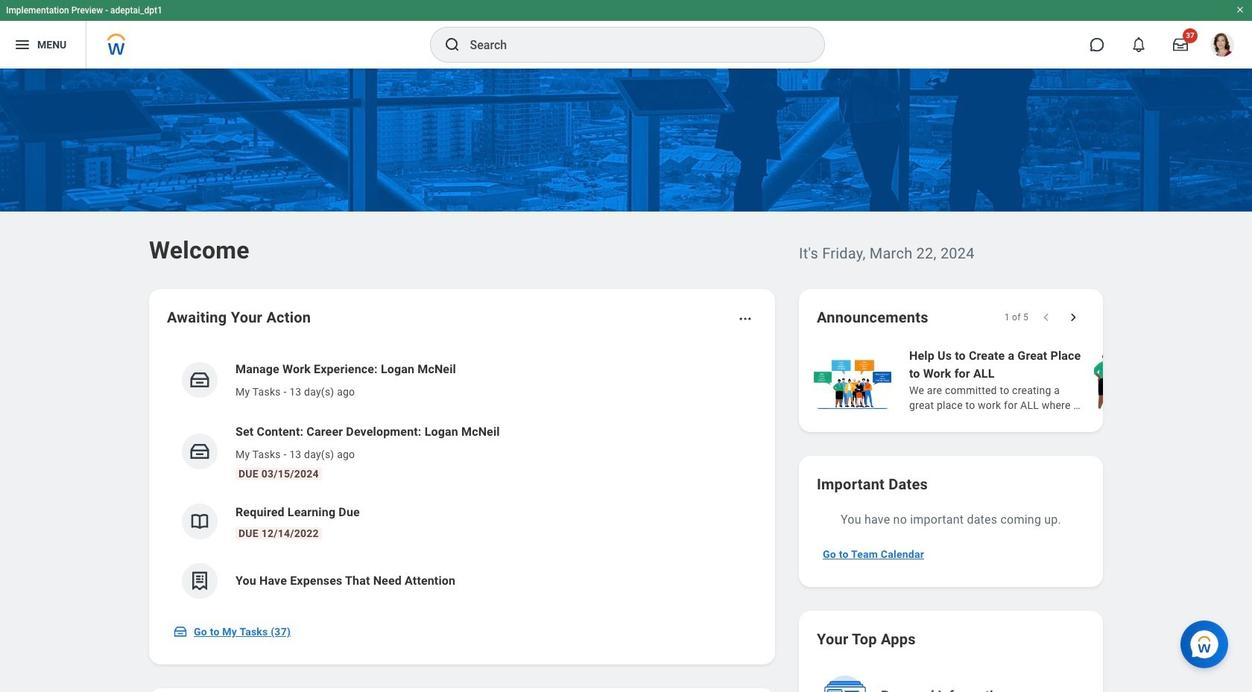 Task type: describe. For each thing, give the bounding box(es) containing it.
search image
[[443, 36, 461, 54]]

notifications large image
[[1132, 37, 1147, 52]]

1 horizontal spatial list
[[811, 346, 1252, 414]]

Search Workday  search field
[[470, 28, 794, 61]]

0 horizontal spatial inbox image
[[173, 625, 188, 640]]

chevron left small image
[[1039, 310, 1054, 325]]

0 vertical spatial inbox image
[[189, 441, 211, 463]]



Task type: vqa. For each thing, say whether or not it's contained in the screenshot.
the left THE SEARCH icon
no



Task type: locate. For each thing, give the bounding box(es) containing it.
main content
[[0, 69, 1252, 693]]

inbox image
[[189, 441, 211, 463], [173, 625, 188, 640]]

1 horizontal spatial inbox image
[[189, 441, 211, 463]]

inbox large image
[[1173, 37, 1188, 52]]

list
[[811, 346, 1252, 414], [167, 349, 757, 611]]

book open image
[[189, 511, 211, 533]]

justify image
[[13, 36, 31, 54]]

dashboard expenses image
[[189, 570, 211, 593]]

profile logan mcneil image
[[1211, 33, 1234, 60]]

close environment banner image
[[1236, 5, 1245, 14]]

chevron right small image
[[1066, 310, 1081, 325]]

0 horizontal spatial list
[[167, 349, 757, 611]]

banner
[[0, 0, 1252, 69]]

related actions image
[[738, 312, 753, 327]]

1 vertical spatial inbox image
[[173, 625, 188, 640]]

inbox image
[[189, 369, 211, 391]]

status
[[1005, 312, 1029, 324]]



